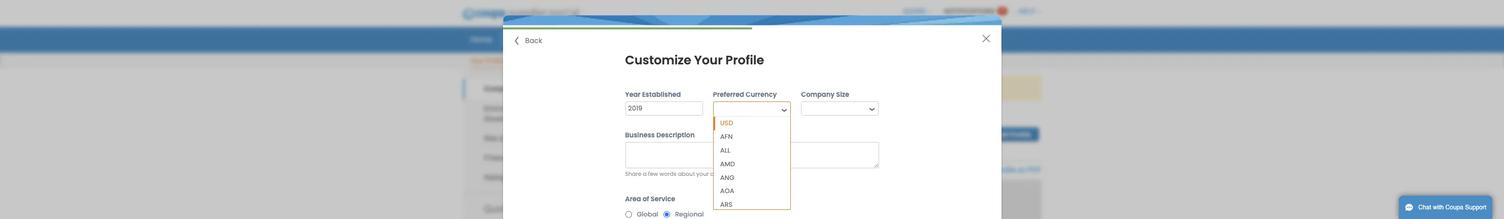 Task type: describe. For each thing, give the bounding box(es) containing it.
chat with coupa support button
[[1399, 196, 1493, 219]]

risk & compliance link
[[463, 129, 596, 148]]

complete your profile to get discovered by coupa buyers that are looking for items in your category. alert
[[611, 76, 1042, 101]]

environmental, social, governance & diversity link
[[463, 99, 596, 129]]

Company Size text field
[[802, 102, 866, 115]]

company profile link
[[463, 79, 596, 99]]

ang option
[[714, 171, 791, 185]]

orders
[[546, 34, 570, 44]]

year established
[[625, 90, 681, 100]]

area of service option group
[[620, 194, 884, 219]]

& inside environmental, social, governance & diversity
[[525, 115, 530, 123]]

preferred
[[713, 90, 744, 100]]

regional
[[675, 210, 704, 219]]

company size
[[801, 90, 850, 100]]

download profile as pdf button
[[962, 165, 1042, 175]]

words
[[660, 170, 677, 178]]

profile down home
[[486, 57, 504, 64]]

ang
[[720, 173, 735, 183]]

service/time sheets
[[585, 34, 657, 44]]

Global radio
[[625, 208, 632, 219]]

2 horizontal spatial your
[[911, 84, 925, 93]]

by
[[768, 84, 776, 93]]

links
[[509, 202, 529, 215]]

share a few words about your company.
[[625, 170, 739, 178]]

ars
[[720, 200, 733, 210]]

bjord's excursions banner
[[611, 112, 1042, 219]]

company for company size
[[801, 90, 835, 100]]

performance
[[515, 154, 555, 162]]

setup
[[977, 34, 998, 44]]

risk
[[484, 134, 498, 143]]

governance
[[484, 115, 523, 123]]

amd
[[720, 159, 735, 169]]

service/time sheets link
[[579, 31, 663, 47]]

download
[[962, 166, 994, 174]]

close image
[[982, 35, 990, 43]]

Regional radio
[[664, 208, 670, 219]]

environmental, social, governance & diversity
[[484, 105, 559, 123]]

buyers
[[800, 84, 822, 93]]

environmental,
[[484, 105, 532, 113]]

financial performance link
[[463, 148, 596, 168]]

bjord's
[[663, 123, 706, 140]]

background image
[[611, 180, 1042, 219]]

0 horizontal spatial your
[[470, 57, 484, 64]]

excursions
[[710, 123, 779, 140]]

as
[[1018, 166, 1026, 174]]

updated
[[876, 142, 903, 150]]

all
[[720, 146, 731, 155]]

edit profile
[[996, 131, 1031, 139]]

your inside dialog
[[694, 52, 723, 69]]

orders link
[[539, 31, 577, 47]]

social,
[[534, 105, 555, 113]]

preferred currency
[[713, 90, 777, 100]]

diversity
[[532, 115, 559, 123]]

profile up social,
[[519, 85, 541, 93]]

ratings & references link
[[463, 168, 596, 188]]

few
[[648, 170, 658, 178]]

pdf
[[1027, 166, 1042, 174]]

a
[[643, 170, 647, 178]]

financial performance
[[484, 154, 555, 162]]

your profile link
[[470, 55, 505, 68]]

in
[[904, 84, 909, 93]]

customize
[[625, 52, 691, 69]]

edit
[[996, 131, 1009, 139]]

sheets
[[633, 34, 657, 44]]

references
[[517, 174, 553, 182]]

your inside customize your profile dialog
[[697, 170, 709, 178]]

service/time
[[585, 34, 631, 44]]

preview
[[841, 166, 866, 174]]



Task type: vqa. For each thing, say whether or not it's contained in the screenshot.
Year
yes



Task type: locate. For each thing, give the bounding box(es) containing it.
size
[[836, 90, 850, 100]]

1 horizontal spatial company
[[801, 90, 835, 100]]

profile down coupa supplier portal image
[[507, 34, 530, 44]]

profile preview link
[[819, 166, 866, 174]]

& right risk in the bottom left of the page
[[500, 134, 505, 143]]

home
[[470, 34, 492, 44]]

home link
[[464, 31, 499, 47]]

0 vertical spatial &
[[525, 115, 530, 123]]

last
[[861, 142, 874, 150]]

company inside customize your profile dialog
[[801, 90, 835, 100]]

ratings & references
[[484, 174, 553, 182]]

profile
[[691, 84, 710, 93]]

0 horizontal spatial your
[[675, 84, 689, 93]]

profile link
[[501, 31, 537, 47]]

year
[[625, 90, 641, 100]]

coupa supplier portal image
[[455, 2, 586, 27]]

profile inside button
[[996, 166, 1016, 174]]

bjord's excursions image
[[611, 112, 652, 154]]

your down home
[[470, 57, 484, 64]]

share
[[625, 170, 642, 178]]

& for compliance
[[500, 134, 505, 143]]

0 horizontal spatial company
[[484, 85, 517, 93]]

download profile as pdf
[[962, 166, 1042, 174]]

compliance
[[507, 134, 544, 143]]

profile right edit
[[1011, 131, 1031, 139]]

discovered
[[732, 84, 766, 93]]

afn option
[[714, 130, 791, 144]]

usd
[[720, 118, 733, 128]]

& right ratings
[[510, 174, 515, 182]]

Business Description text field
[[625, 142, 879, 169]]

edit profile link
[[988, 128, 1039, 142]]

quick
[[484, 202, 507, 215]]

currency
[[746, 90, 777, 100]]

business description
[[625, 130, 695, 140]]

with
[[1433, 204, 1444, 211]]

area of service
[[625, 194, 675, 204]]

ars option
[[714, 199, 791, 212]]

afn
[[720, 132, 733, 142]]

ratings
[[484, 174, 508, 182]]

profile inside dialog
[[726, 52, 764, 69]]

your left profile
[[675, 84, 689, 93]]

&
[[525, 115, 530, 123], [500, 134, 505, 143], [510, 174, 515, 182]]

your
[[694, 52, 723, 69], [470, 57, 484, 64]]

business
[[625, 130, 655, 140]]

global
[[637, 210, 659, 219]]

category.
[[927, 84, 956, 93]]

coupa inside alert
[[778, 84, 799, 93]]

profile left preview
[[819, 166, 840, 174]]

1 horizontal spatial &
[[510, 174, 515, 182]]

to
[[712, 84, 718, 93]]

your right about
[[697, 170, 709, 178]]

company
[[484, 85, 517, 93], [801, 90, 835, 100]]

aoa option
[[714, 185, 791, 199]]

financial
[[484, 154, 513, 162]]

1 vertical spatial &
[[500, 134, 505, 143]]

1 vertical spatial coupa
[[1446, 204, 1464, 211]]

coupa right "with"
[[1446, 204, 1464, 211]]

for
[[874, 84, 883, 93]]

preferred currency list box
[[713, 116, 791, 212]]

aoa
[[720, 187, 735, 196]]

about
[[678, 170, 695, 178]]

area
[[625, 194, 641, 204]]

established
[[642, 90, 681, 100]]

company.
[[711, 170, 739, 178]]

quick links
[[484, 202, 529, 215]]

& inside ratings & references link
[[510, 174, 515, 182]]

setup link
[[970, 31, 1004, 47]]

chat with coupa support
[[1419, 204, 1487, 211]]

2 horizontal spatial &
[[525, 115, 530, 123]]

usd option
[[714, 117, 791, 130]]

company for company profile
[[484, 85, 517, 93]]

1 horizontal spatial coupa
[[1446, 204, 1464, 211]]

service
[[651, 194, 675, 204]]

Preferred Currency text field
[[714, 103, 778, 116]]

customize your profile
[[625, 52, 764, 69]]

1 horizontal spatial your
[[697, 170, 709, 178]]

back
[[525, 36, 542, 46]]

2 vertical spatial &
[[510, 174, 515, 182]]

complete your profile to get discovered by coupa buyers that are looking for items in your category.
[[642, 84, 956, 93]]

progress bar
[[503, 27, 752, 29]]

back button
[[515, 36, 542, 46]]

of
[[643, 194, 649, 204]]

profile preview
[[819, 166, 866, 174]]

profile left as
[[996, 166, 1016, 174]]

all option
[[714, 144, 791, 158]]

Year Established text field
[[625, 102, 703, 116]]

last updated
[[861, 142, 903, 150]]

usd afn all amd ang aoa ars
[[720, 118, 735, 210]]

your profile
[[470, 57, 504, 64]]

looking
[[850, 84, 872, 93]]

that
[[824, 84, 836, 93]]

risk & compliance
[[484, 134, 544, 143]]

0 vertical spatial coupa
[[778, 84, 799, 93]]

& inside "risk & compliance" link
[[500, 134, 505, 143]]

0 horizontal spatial coupa
[[778, 84, 799, 93]]

are
[[838, 84, 848, 93]]

items
[[885, 84, 902, 93]]

coupa right by
[[778, 84, 799, 93]]

profile up discovered
[[726, 52, 764, 69]]

amd option
[[714, 158, 791, 171]]

get
[[720, 84, 730, 93]]

complete
[[642, 84, 673, 93]]

your right the in
[[911, 84, 925, 93]]

customize your profile dialog
[[503, 15, 1002, 219]]

company profile
[[484, 85, 541, 93]]

coupa inside button
[[1446, 204, 1464, 211]]

description
[[657, 130, 695, 140]]

& for references
[[510, 174, 515, 182]]

0 horizontal spatial &
[[500, 134, 505, 143]]

1 horizontal spatial your
[[694, 52, 723, 69]]

progress bar inside customize your profile dialog
[[503, 27, 752, 29]]

& left diversity
[[525, 115, 530, 123]]

bjord's excursions
[[663, 123, 779, 140]]

support
[[1466, 204, 1487, 211]]

your up the to
[[694, 52, 723, 69]]



